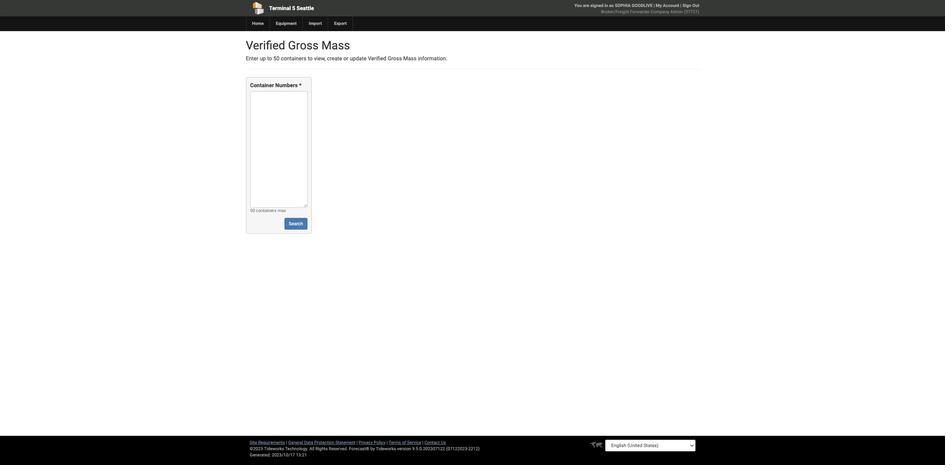 Task type: describe. For each thing, give the bounding box(es) containing it.
import link
[[303, 16, 328, 31]]

1 horizontal spatial mass
[[403, 55, 417, 62]]

reserved.
[[329, 447, 348, 452]]

verified gross mass enter up to 50 containers to view, create or update verified gross mass information.
[[246, 39, 448, 62]]

contact
[[425, 440, 440, 445]]

max
[[278, 208, 286, 214]]

create
[[327, 55, 342, 62]]

you are signed in as sophia goodlive | my account | sign out broker/freight forwarder company admin (57721)
[[575, 3, 700, 14]]

requirements
[[258, 440, 285, 445]]

general
[[288, 440, 303, 445]]

home link
[[246, 16, 270, 31]]

protection
[[314, 440, 334, 445]]

rights
[[316, 447, 328, 452]]

numbers
[[275, 82, 298, 89]]

©2023 tideworks
[[250, 447, 284, 452]]

account
[[663, 3, 679, 8]]

terminal 5 seattle link
[[246, 0, 428, 16]]

1 to from the left
[[267, 55, 272, 62]]

as
[[609, 3, 614, 8]]

enter
[[246, 55, 259, 62]]

seattle
[[297, 5, 314, 11]]

equipment
[[276, 21, 297, 26]]

sign out link
[[683, 3, 700, 8]]

terms
[[389, 440, 401, 445]]

general data protection statement link
[[288, 440, 356, 445]]

5
[[292, 5, 295, 11]]

container numbers *
[[250, 82, 302, 89]]

company
[[651, 9, 670, 14]]

terminal 5 seattle
[[269, 5, 314, 11]]

*
[[299, 82, 302, 89]]

| left sign
[[681, 3, 682, 8]]

forecast®
[[349, 447, 369, 452]]

export link
[[328, 16, 353, 31]]

my account link
[[656, 3, 679, 8]]

containers inside verified gross mass enter up to 50 containers to view, create or update verified gross mass information.
[[281, 55, 307, 62]]

0 vertical spatial verified
[[246, 39, 285, 52]]

in
[[605, 3, 608, 8]]

technology.
[[285, 447, 308, 452]]

version
[[397, 447, 411, 452]]

all
[[310, 447, 315, 452]]

| up tideworks
[[387, 440, 388, 445]]

service
[[407, 440, 421, 445]]

of
[[402, 440, 406, 445]]

my
[[656, 3, 662, 8]]

are
[[583, 3, 589, 8]]

you
[[575, 3, 582, 8]]

| up forecast®
[[357, 440, 358, 445]]

update
[[350, 55, 367, 62]]

site requirements | general data protection statement | privacy policy | terms of service | contact us ©2023 tideworks technology. all rights reserved. forecast® by tideworks version 9.5.0.202307122 (07122023-2212) generated: 2023/10/17 13:21
[[250, 440, 480, 458]]

1 horizontal spatial verified
[[368, 55, 386, 62]]

site
[[250, 440, 257, 445]]



Task type: locate. For each thing, give the bounding box(es) containing it.
search
[[289, 221, 303, 227]]

verified right the update
[[368, 55, 386, 62]]

| left my
[[654, 3, 655, 8]]

1 horizontal spatial containers
[[281, 55, 307, 62]]

out
[[693, 3, 700, 8]]

50 containers max search
[[250, 208, 303, 227]]

1 horizontal spatial 50
[[273, 55, 280, 62]]

50 right up
[[273, 55, 280, 62]]

2 to from the left
[[308, 55, 313, 62]]

statement
[[336, 440, 356, 445]]

terms of service link
[[389, 440, 421, 445]]

to left view,
[[308, 55, 313, 62]]

up
[[260, 55, 266, 62]]

1 horizontal spatial to
[[308, 55, 313, 62]]

verified up up
[[246, 39, 285, 52]]

(07122023-
[[446, 447, 469, 452]]

50
[[273, 55, 280, 62], [250, 208, 255, 214]]

| up 9.5.0.202307122
[[422, 440, 424, 445]]

13:21
[[296, 453, 307, 458]]

contact us link
[[425, 440, 446, 445]]

mass
[[322, 39, 350, 52], [403, 55, 417, 62]]

9.5.0.202307122
[[412, 447, 445, 452]]

import
[[309, 21, 322, 26]]

equipment link
[[270, 16, 303, 31]]

containers left max
[[256, 208, 277, 214]]

to right up
[[267, 55, 272, 62]]

containers
[[281, 55, 307, 62], [256, 208, 277, 214]]

generated:
[[250, 453, 271, 458]]

(57721)
[[684, 9, 700, 14]]

0 horizontal spatial to
[[267, 55, 272, 62]]

us
[[441, 440, 446, 445]]

export
[[334, 21, 347, 26]]

2212)
[[469, 447, 480, 452]]

mass up create
[[322, 39, 350, 52]]

verified
[[246, 39, 285, 52], [368, 55, 386, 62]]

50 inside 50 containers max search
[[250, 208, 255, 214]]

2023/10/17
[[272, 453, 295, 458]]

data
[[304, 440, 313, 445]]

0 vertical spatial containers
[[281, 55, 307, 62]]

sophia
[[615, 3, 631, 8]]

containers inside 50 containers max search
[[256, 208, 277, 214]]

forwarder
[[630, 9, 650, 14]]

admin
[[671, 9, 683, 14]]

container
[[250, 82, 274, 89]]

50 inside verified gross mass enter up to 50 containers to view, create or update verified gross mass information.
[[273, 55, 280, 62]]

0 horizontal spatial 50
[[250, 208, 255, 214]]

home
[[252, 21, 264, 26]]

0 vertical spatial gross
[[288, 39, 319, 52]]

sign
[[683, 3, 692, 8]]

containers left view,
[[281, 55, 307, 62]]

Container Numbers * text field
[[250, 91, 307, 208]]

mass left information.
[[403, 55, 417, 62]]

gross
[[288, 39, 319, 52], [388, 55, 402, 62]]

gross up view,
[[288, 39, 319, 52]]

privacy
[[359, 440, 373, 445]]

information.
[[418, 55, 448, 62]]

1 vertical spatial gross
[[388, 55, 402, 62]]

|
[[654, 3, 655, 8], [681, 3, 682, 8], [286, 440, 287, 445], [357, 440, 358, 445], [387, 440, 388, 445], [422, 440, 424, 445]]

to
[[267, 55, 272, 62], [308, 55, 313, 62]]

signed
[[591, 3, 604, 8]]

1 vertical spatial verified
[[368, 55, 386, 62]]

tideworks
[[376, 447, 396, 452]]

0 horizontal spatial verified
[[246, 39, 285, 52]]

0 horizontal spatial containers
[[256, 208, 277, 214]]

terminal
[[269, 5, 291, 11]]

| left general on the left bottom of the page
[[286, 440, 287, 445]]

view,
[[314, 55, 326, 62]]

1 vertical spatial containers
[[256, 208, 277, 214]]

1 vertical spatial mass
[[403, 55, 417, 62]]

search button
[[285, 218, 307, 230]]

by
[[371, 447, 375, 452]]

broker/freight
[[601, 9, 629, 14]]

0 horizontal spatial mass
[[322, 39, 350, 52]]

1 vertical spatial 50
[[250, 208, 255, 214]]

site requirements link
[[250, 440, 285, 445]]

policy
[[374, 440, 386, 445]]

goodlive
[[632, 3, 653, 8]]

privacy policy link
[[359, 440, 386, 445]]

0 vertical spatial 50
[[273, 55, 280, 62]]

0 horizontal spatial gross
[[288, 39, 319, 52]]

or
[[344, 55, 349, 62]]

gross right the update
[[388, 55, 402, 62]]

0 vertical spatial mass
[[322, 39, 350, 52]]

1 horizontal spatial gross
[[388, 55, 402, 62]]

50 left max
[[250, 208, 255, 214]]



Task type: vqa. For each thing, say whether or not it's contained in the screenshot.
the seconds.
no



